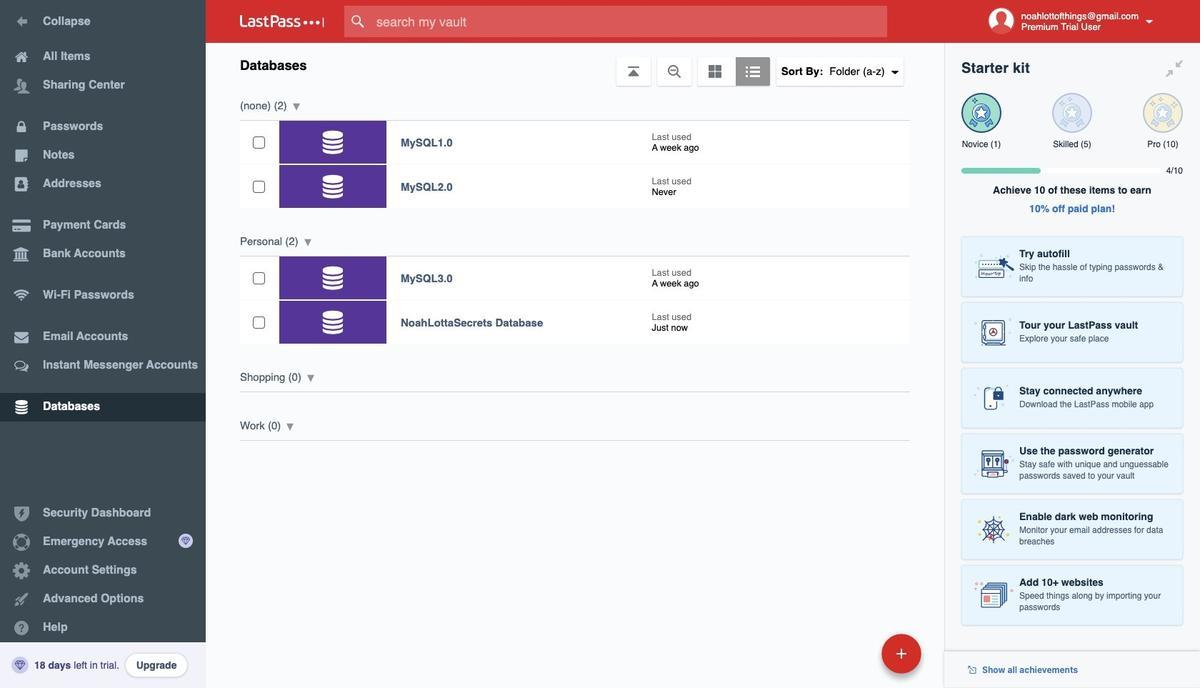 Task type: describe. For each thing, give the bounding box(es) containing it.
main navigation navigation
[[0, 0, 206, 688]]

new item navigation
[[784, 630, 931, 688]]

new item element
[[784, 633, 927, 674]]

lastpass image
[[240, 15, 325, 28]]

vault options navigation
[[206, 43, 945, 86]]



Task type: locate. For each thing, give the bounding box(es) containing it.
Search search field
[[345, 6, 916, 37]]

search my vault text field
[[345, 6, 916, 37]]



Task type: vqa. For each thing, say whether or not it's contained in the screenshot.
dialog
no



